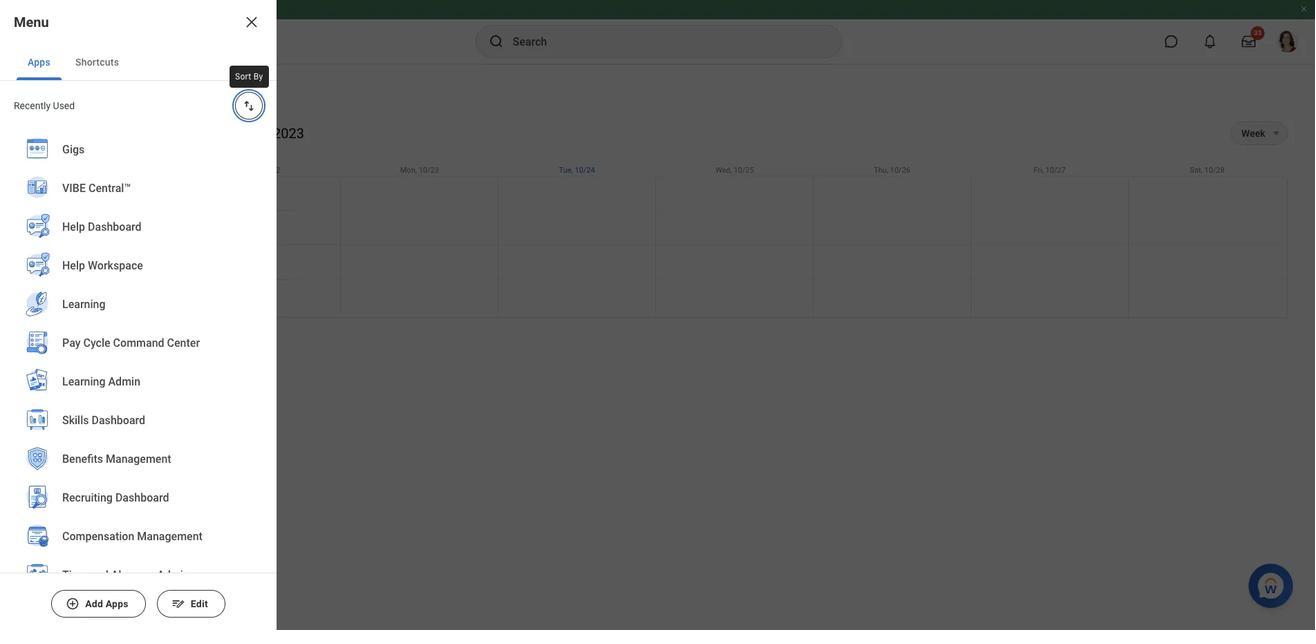 Task type: locate. For each thing, give the bounding box(es) containing it.
2 vertical spatial dashboard
[[115, 492, 169, 505]]

benefits management
[[62, 453, 171, 466]]

1 vertical spatial learning
[[62, 376, 105, 389]]

1 vertical spatial management
[[137, 531, 203, 544]]

0 vertical spatial absence
[[110, 79, 164, 95]]

profile logan mcneil element
[[1269, 26, 1307, 57]]

1 vertical spatial calendar user solid image
[[14, 189, 30, 205]]

2 learning from the top
[[62, 376, 105, 389]]

management inside benefits management link
[[106, 453, 171, 466]]

management down the skills dashboard link
[[106, 453, 171, 466]]

dashboard inside the skills dashboard link
[[92, 415, 145, 428]]

2 calendar user solid image from the top
[[14, 189, 30, 205]]

beth
[[110, 224, 127, 234]]

1 vertical spatial absence
[[111, 569, 154, 583]]

desjardins
[[110, 266, 149, 275]]

dashboard inside help dashboard 'link'
[[88, 221, 141, 234]]

–
[[239, 125, 248, 142]]

plus circle image
[[66, 598, 80, 611]]

help
[[62, 221, 85, 234], [62, 260, 85, 273]]

beth liu link
[[110, 222, 140, 235]]

used
[[53, 100, 75, 111]]

learning link
[[17, 286, 260, 326]]

1 learning from the top
[[62, 298, 105, 311]]

1 horizontal spatial apps
[[106, 599, 129, 610]]

1 vertical spatial help
[[62, 260, 85, 273]]

pay cycle command center link
[[17, 324, 260, 365]]

logan
[[110, 190, 133, 200]]

apps down "menu"
[[28, 57, 50, 68]]

management for compensation management
[[137, 531, 203, 544]]

calendar
[[168, 79, 223, 95]]

learning admin
[[62, 376, 140, 389]]

and
[[90, 569, 109, 583]]

tab list containing apps
[[0, 44, 277, 81]]

banner
[[0, 0, 1316, 64]]

calendar user solid image left the vibe on the left of page
[[14, 189, 30, 205]]

text edit image
[[171, 598, 185, 611]]

learning
[[62, 298, 105, 311], [62, 376, 105, 389]]

0 horizontal spatial apps
[[28, 57, 50, 68]]

absence inside "link"
[[111, 569, 154, 583]]

0 vertical spatial calendar user solid image
[[14, 156, 30, 172]]

notifications large image
[[1204, 35, 1217, 48]]

learning for learning
[[62, 298, 105, 311]]

1 horizontal spatial admin
[[157, 569, 189, 583]]

center
[[167, 337, 200, 350]]

help dashboard
[[62, 221, 141, 234]]

dashboard
[[88, 221, 141, 234], [92, 415, 145, 428], [115, 492, 169, 505]]

time and absence admin
[[62, 569, 189, 583]]

close environment banner image
[[1300, 5, 1309, 13]]

absence right and
[[111, 569, 154, 583]]

help down the vibe on the left of page
[[62, 221, 85, 234]]

sort by
[[235, 72, 263, 82]]

0 vertical spatial learning
[[62, 298, 105, 311]]

1 vertical spatial apps
[[106, 599, 129, 610]]

2 help from the top
[[62, 260, 85, 273]]

team absence calendar
[[72, 79, 223, 95]]

learning admin link
[[17, 363, 260, 403]]

help left workspace
[[62, 260, 85, 273]]

management down recruiting dashboard link
[[137, 531, 203, 544]]

learning up pay
[[62, 298, 105, 311]]

apps
[[28, 57, 50, 68], [106, 599, 129, 610]]

sort
[[235, 72, 251, 82]]

help for help dashboard
[[62, 221, 85, 234]]

edit button
[[157, 591, 225, 618]]

help workspace
[[62, 260, 143, 273]]

recruiting dashboard
[[62, 492, 169, 505]]

admin up text edit icon
[[157, 569, 189, 583]]

list
[[0, 131, 277, 631]]

cycle
[[83, 337, 110, 350]]

admin down pay cycle command center
[[108, 376, 140, 389]]

0 vertical spatial apps
[[28, 57, 50, 68]]

week button
[[1232, 122, 1266, 145]]

absence
[[110, 79, 164, 95], [111, 569, 154, 583]]

absence down 'shortcuts'
[[110, 79, 164, 95]]

management
[[106, 453, 171, 466], [137, 531, 203, 544]]

benefits management link
[[17, 441, 260, 481]]

learning up skills
[[62, 376, 105, 389]]

calendar user solid image down 'dashboard' image
[[14, 156, 30, 172]]

x image
[[243, 14, 260, 30]]

1 vertical spatial admin
[[157, 569, 189, 583]]

pay
[[62, 337, 81, 350]]

tab list
[[0, 44, 277, 81]]

0 vertical spatial management
[[106, 453, 171, 466]]

team
[[72, 79, 107, 95]]

1 help from the top
[[62, 221, 85, 234]]

management inside compensation management link
[[137, 531, 203, 544]]

dashboard inside recruiting dashboard link
[[115, 492, 169, 505]]

calendar user solid image
[[14, 156, 30, 172], [14, 189, 30, 205]]

oct 22 – 28, 2023
[[195, 125, 304, 142]]

jacqueline
[[110, 255, 150, 265]]

apps inside tab list
[[28, 57, 50, 68]]

shortcuts
[[75, 57, 119, 68]]

0 horizontal spatial admin
[[108, 376, 140, 389]]

pay cycle command center
[[62, 337, 200, 350]]

0 vertical spatial dashboard
[[88, 221, 141, 234]]

apps right add on the bottom of the page
[[106, 599, 129, 610]]

0 vertical spatial help
[[62, 221, 85, 234]]

help dashboard link
[[17, 208, 260, 248]]

admin
[[108, 376, 140, 389], [157, 569, 189, 583]]

workspace
[[88, 260, 143, 273]]

search image
[[488, 33, 505, 50]]

skills
[[62, 415, 89, 428]]

help for help workspace
[[62, 260, 85, 273]]

1 vertical spatial dashboard
[[92, 415, 145, 428]]

skills dashboard
[[62, 415, 145, 428]]

recruiting
[[62, 492, 113, 505]]

learning for learning admin
[[62, 376, 105, 389]]



Task type: vqa. For each thing, say whether or not it's contained in the screenshot.
the Shortcuts
yes



Task type: describe. For each thing, give the bounding box(es) containing it.
dashboard for recruiting dashboard
[[115, 492, 169, 505]]

2023
[[273, 125, 304, 142]]

1 calendar user solid image from the top
[[14, 156, 30, 172]]

recently
[[14, 100, 51, 111]]

liu
[[129, 224, 140, 234]]

compensation
[[62, 531, 134, 544]]

command
[[113, 337, 164, 350]]

jacqueline desjardins
[[110, 255, 150, 275]]

help workspace link
[[17, 247, 260, 287]]

dashboard for help dashboard
[[88, 221, 141, 234]]

vibe central™
[[62, 182, 131, 195]]

beth liu
[[110, 224, 140, 234]]

recently used
[[14, 100, 75, 111]]

change selection image
[[240, 80, 257, 97]]

task timeoff image
[[14, 288, 30, 305]]

22
[[220, 125, 236, 142]]

oct
[[195, 125, 217, 142]]

apps button
[[17, 44, 62, 80]]

jacqueline desjardins link
[[110, 252, 163, 276]]

0 vertical spatial admin
[[108, 376, 140, 389]]

dashboard for skills dashboard
[[92, 415, 145, 428]]

central™
[[89, 182, 131, 195]]

gigs link
[[17, 131, 260, 171]]

logan mcneil link
[[110, 187, 161, 200]]

benefits
[[62, 453, 103, 466]]

sort image
[[242, 99, 256, 113]]

edit
[[191, 599, 208, 610]]

by
[[254, 72, 263, 82]]

gigs
[[62, 143, 85, 157]]

admin inside "link"
[[157, 569, 189, 583]]

add apps button
[[51, 591, 146, 618]]

week
[[1242, 128, 1266, 139]]

skills dashboard link
[[17, 402, 260, 442]]

inbox large image
[[1242, 35, 1256, 48]]

add apps
[[85, 599, 129, 610]]

navigation pane region
[[0, 64, 44, 631]]

management for benefits management
[[106, 453, 171, 466]]

recruiting dashboard link
[[17, 479, 260, 519]]

list containing gigs
[[0, 131, 277, 631]]

logan mcneil
[[110, 190, 161, 200]]

vibe
[[62, 182, 86, 195]]

compensation management
[[62, 531, 203, 544]]

global navigation dialog
[[0, 0, 277, 631]]

time and absence admin link
[[17, 557, 260, 597]]

mcneil
[[135, 190, 161, 200]]

vibe central™ link
[[17, 169, 260, 210]]

compensation management link
[[17, 518, 260, 558]]

menu
[[14, 14, 49, 30]]

dashboard image
[[14, 122, 30, 139]]

28,
[[252, 125, 270, 142]]

shortcuts button
[[64, 44, 130, 80]]

add
[[85, 599, 103, 610]]

time
[[62, 569, 87, 583]]



